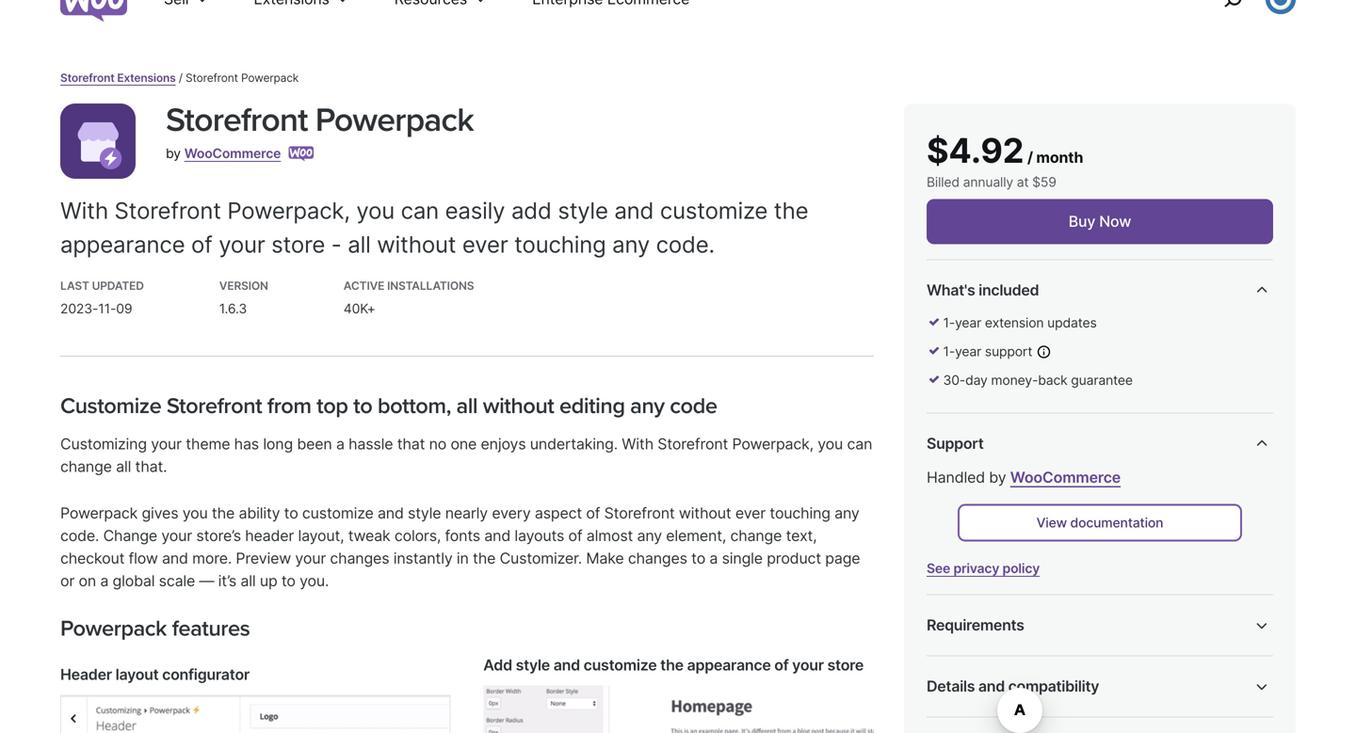 Task type: describe. For each thing, give the bounding box(es) containing it.
change
[[103, 527, 157, 546]]

customize storefront from top to bottom, all without editing any code
[[60, 393, 717, 420]]

documentation
[[1071, 515, 1164, 531]]

that
[[397, 435, 425, 453]]

1 horizontal spatial style
[[516, 657, 550, 675]]

1.6.3
[[219, 301, 247, 317]]

details and compatibility
[[927, 678, 1099, 696]]

support
[[985, 344, 1033, 360]]

billed
[[927, 174, 960, 190]]

30-day money-back guarantee
[[943, 373, 1133, 389]]

$4.92
[[927, 130, 1024, 171]]

customize
[[60, 393, 161, 420]]

gives
[[142, 505, 178, 523]]

all inside the customizing your theme has long been a hassle that no one enjoys undertaking. with storefront powerpack, you can change all that.
[[116, 458, 131, 476]]

header
[[60, 666, 112, 684]]

single
[[722, 550, 763, 568]]

appearance inside the with storefront powerpack, you can easily add style and customize the appearance of your store - all without ever touching any code.
[[60, 231, 185, 259]]

extra information image
[[1037, 345, 1052, 360]]

global
[[113, 572, 155, 591]]

header
[[245, 527, 294, 546]]

storefront extensions link
[[60, 71, 176, 85]]

product
[[767, 550, 821, 568]]

guarantee
[[1071, 373, 1133, 389]]

0 horizontal spatial the
[[212, 505, 235, 523]]

/ storefront
[[179, 71, 238, 85]]

1-year support
[[943, 344, 1033, 360]]

1 vertical spatial by
[[989, 469, 1007, 487]]

storefront down requirements
[[943, 651, 1005, 667]]

powerpack, inside the with storefront powerpack, you can easily add style and customize the appearance of your store - all without ever touching any code.
[[227, 197, 350, 225]]

with inside the with storefront powerpack, you can easily add style and customize the appearance of your store - all without ever touching any code.
[[60, 197, 108, 225]]

1 vertical spatial store
[[828, 657, 864, 675]]

woocommerce link for handled by
[[1011, 469, 1121, 487]]

all up one
[[456, 393, 478, 420]]

$4.92 / month billed annually at $59
[[927, 130, 1084, 190]]

text,
[[786, 527, 817, 546]]

product icon image
[[60, 104, 136, 179]]

with storefront powerpack, you can easily add style and customize the appearance of your store - all without ever touching any code.
[[60, 197, 809, 259]]

customizer.
[[500, 550, 582, 568]]

handled by woocommerce
[[927, 469, 1121, 487]]

view
[[1037, 515, 1067, 531]]

0 horizontal spatial by
[[166, 146, 181, 162]]

40k+
[[344, 301, 376, 317]]

compatibility
[[1009, 678, 1099, 696]]

woocommerce link for by
[[184, 146, 281, 162]]

chevron up image for requirements
[[1251, 615, 1274, 637]]

features
[[172, 616, 250, 643]]

you inside powerpack gives you the ability to customize and style nearly every aspect of storefront without ever touching any code. change your store's header layout, tweak colors, fonts and layouts of almost any element, change text, checkout flow and more. preview your changes instantly in the customizer. make changes to a single product page or on a global scale — it's all up to you.
[[182, 505, 208, 523]]

by woocommerce
[[166, 146, 281, 162]]

day
[[966, 373, 988, 389]]

that.
[[135, 458, 167, 476]]

included
[[979, 281, 1039, 300]]

in
[[457, 550, 469, 568]]

extensions
[[117, 71, 176, 85]]

or
[[60, 572, 75, 591]]

to up header
[[284, 505, 298, 523]]

11-
[[98, 301, 116, 317]]

1- for 1-year support
[[943, 344, 955, 360]]

2.0+
[[1008, 651, 1036, 667]]

handled
[[927, 469, 985, 487]]

no
[[429, 435, 447, 453]]

privacy
[[954, 561, 1000, 577]]

buy
[[1069, 213, 1096, 231]]

buy now link
[[927, 199, 1274, 245]]

-
[[331, 231, 342, 259]]

breadcrumb element
[[60, 70, 1296, 87]]

been
[[297, 435, 332, 453]]

storefront inside breadcrumb element
[[60, 71, 115, 85]]

every
[[492, 505, 531, 523]]

2023-
[[60, 301, 98, 317]]

layouts
[[515, 527, 564, 546]]

more.
[[192, 550, 232, 568]]

$59
[[1033, 174, 1057, 190]]

1 vertical spatial without
[[483, 393, 554, 420]]

and inside the with storefront powerpack, you can easily add style and customize the appearance of your store - all without ever touching any code.
[[614, 197, 654, 225]]

tweak
[[348, 527, 390, 546]]

one
[[451, 435, 477, 453]]

storefront up by woocommerce
[[166, 100, 308, 140]]

your inside the customizing your theme has long been a hassle that no one enjoys undertaking. with storefront powerpack, you can change all that.
[[151, 435, 182, 453]]

you inside the with storefront powerpack, you can easily add style and customize the appearance of your store - all without ever touching any code.
[[356, 197, 395, 225]]

almost
[[587, 527, 633, 546]]

storefront inside powerpack gives you the ability to customize and style nearly every aspect of storefront without ever touching any code. change your store's header layout, tweak colors, fonts and layouts of almost any element, change text, checkout flow and more. preview your changes instantly in the customizer. make changes to a single product page or on a global scale — it's all up to you.
[[604, 505, 675, 523]]

all inside the with storefront powerpack, you can easily add style and customize the appearance of your store - all without ever touching any code.
[[348, 231, 371, 259]]

see privacy policy
[[927, 561, 1040, 577]]

0 horizontal spatial a
[[100, 572, 109, 591]]

extension
[[985, 315, 1044, 331]]

the inside the with storefront powerpack, you can easily add style and customize the appearance of your store - all without ever touching any code.
[[774, 197, 809, 225]]

without inside the with storefront powerpack, you can easily add style and customize the appearance of your store - all without ever touching any code.
[[377, 231, 456, 259]]

1 horizontal spatial woocommerce
[[1011, 469, 1121, 487]]

see privacy policy link
[[927, 561, 1040, 577]]

element,
[[666, 527, 726, 546]]

policy
[[1003, 561, 1040, 577]]

up
[[260, 572, 277, 591]]

see
[[927, 561, 951, 577]]

changes
[[628, 550, 688, 568]]

storefront from
[[167, 393, 311, 420]]

back
[[1038, 373, 1068, 389]]

service navigation menu element
[[1184, 0, 1296, 30]]

powerpack inside breadcrumb element
[[241, 71, 299, 85]]

colors,
[[395, 527, 441, 546]]

ever inside powerpack gives you the ability to customize and style nearly every aspect of storefront without ever touching any code. change your store's header layout, tweak colors, fonts and layouts of almost any element, change text, checkout flow and more. preview your changes instantly in the customizer. make changes to a single product page or on a global scale — it's all up to you.
[[736, 505, 766, 523]]

top
[[317, 393, 348, 420]]



Task type: locate. For each thing, give the bounding box(es) containing it.
updates
[[1048, 315, 1097, 331]]

any
[[612, 231, 650, 259], [630, 393, 665, 420], [835, 505, 860, 523], [637, 527, 662, 546]]

1 vertical spatial with
[[622, 435, 654, 453]]

1 horizontal spatial code.
[[656, 231, 715, 259]]

a
[[336, 435, 345, 453], [710, 550, 718, 568], [100, 572, 109, 591]]

customize inside the with storefront powerpack, you can easily add style and customize the appearance of your store - all without ever touching any code.
[[660, 197, 768, 225]]

powerpack, inside the customizing your theme has long been a hassle that no one enjoys undertaking. with storefront powerpack, you can change all that.
[[732, 435, 814, 453]]

last updated 2023-11-09
[[60, 279, 144, 317]]

2 vertical spatial a
[[100, 572, 109, 591]]

search image
[[1218, 0, 1248, 14]]

by right handled
[[989, 469, 1007, 487]]

0 vertical spatial the
[[774, 197, 809, 225]]

storefront down by woocommerce
[[114, 197, 221, 225]]

to right up
[[282, 572, 296, 591]]

undertaking.
[[530, 435, 618, 453]]

storefront
[[60, 71, 115, 85], [166, 100, 308, 140], [114, 197, 221, 225], [658, 435, 728, 453], [604, 505, 675, 523], [943, 651, 1005, 667]]

chevron up image for what's included
[[1251, 279, 1274, 302]]

version
[[219, 279, 268, 293]]

change down customizing
[[60, 458, 112, 476]]

1 vertical spatial you
[[818, 435, 843, 453]]

2 horizontal spatial you
[[818, 435, 843, 453]]

month
[[1037, 149, 1084, 167]]

0 vertical spatial without
[[377, 231, 456, 259]]

to down element,
[[692, 550, 706, 568]]

storefront inside the customizing your theme has long been a hassle that no one enjoys undertaking. with storefront powerpack, you can change all that.
[[658, 435, 728, 453]]

change inside the customizing your theme has long been a hassle that no one enjoys undertaking. with storefront powerpack, you can change all that.
[[60, 458, 112, 476]]

store inside the with storefront powerpack, you can easily add style and customize the appearance of your store - all without ever touching any code.
[[271, 231, 325, 259]]

can inside the customizing your theme has long been a hassle that no one enjoys undertaking. with storefront powerpack, you can change all that.
[[847, 435, 873, 453]]

change inside powerpack gives you the ability to customize and style nearly every aspect of storefront without ever touching any code. change your store's header layout, tweak colors, fonts and layouts of almost any element, change text, checkout flow and more. preview your changes instantly in the customizer. make changes to a single product page or on a global scale — it's all up to you.
[[731, 527, 782, 546]]

2 horizontal spatial style
[[558, 197, 608, 225]]

configurator
[[162, 666, 250, 684]]

0 horizontal spatial customize
[[302, 505, 374, 523]]

storefront powerpack
[[166, 100, 474, 140]]

1 vertical spatial appearance
[[687, 657, 771, 675]]

0 horizontal spatial can
[[401, 197, 439, 225]]

a right on
[[100, 572, 109, 591]]

all left up
[[241, 572, 256, 591]]

woocommerce left developed by woocommerce image
[[184, 146, 281, 162]]

chevron up image for support
[[1251, 433, 1274, 456]]

1 horizontal spatial the
[[473, 550, 496, 568]]

to right top
[[353, 393, 372, 420]]

0 vertical spatial code.
[[656, 231, 715, 259]]

1 horizontal spatial appearance
[[687, 657, 771, 675]]

/
[[1028, 149, 1033, 167]]

change up single
[[731, 527, 782, 546]]

ability
[[239, 505, 280, 523]]

0 vertical spatial a
[[336, 435, 345, 453]]

hassle
[[349, 435, 393, 453]]

what's
[[927, 281, 975, 300]]

it's
[[218, 572, 237, 591]]

powerpack inside powerpack gives you the ability to customize and style nearly every aspect of storefront without ever touching any code. change your store's header layout, tweak colors, fonts and layouts of almost any element, change text, checkout flow and more. preview your changes instantly in the customizer. make changes to a single product page or on a global scale — it's all up to you.
[[60, 505, 138, 523]]

0 vertical spatial powerpack,
[[227, 197, 350, 225]]

without inside powerpack gives you the ability to customize and style nearly every aspect of storefront without ever touching any code. change your store's header layout, tweak colors, fonts and layouts of almost any element, change text, checkout flow and more. preview your changes instantly in the customizer. make changes to a single product page or on a global scale — it's all up to you.
[[679, 505, 732, 523]]

0 vertical spatial ever
[[462, 231, 508, 259]]

touching down add
[[514, 231, 606, 259]]

woocommerce up view
[[1011, 469, 1121, 487]]

year up 1-year support
[[955, 315, 982, 331]]

0 vertical spatial year
[[955, 315, 982, 331]]

1 vertical spatial chevron up image
[[1251, 615, 1274, 637]]

style
[[558, 197, 608, 225], [408, 505, 441, 523], [516, 657, 550, 675]]

0 horizontal spatial style
[[408, 505, 441, 523]]

nearly
[[445, 505, 488, 523]]

you inside the customizing your theme has long been a hassle that no one enjoys undertaking. with storefront powerpack, you can change all that.
[[818, 435, 843, 453]]

0 vertical spatial by
[[166, 146, 181, 162]]

1 horizontal spatial a
[[336, 435, 345, 453]]

0 horizontal spatial appearance
[[60, 231, 185, 259]]

2 chevron up image from the top
[[1251, 676, 1274, 699]]

2 year from the top
[[955, 344, 982, 360]]

storefront inside the with storefront powerpack, you can easily add style and customize the appearance of your store - all without ever touching any code.
[[114, 197, 221, 225]]

1 vertical spatial chevron up image
[[1251, 676, 1274, 699]]

of inside the with storefront powerpack, you can easily add style and customize the appearance of your store - all without ever touching any code.
[[191, 231, 213, 259]]

ever up single
[[736, 505, 766, 523]]

without up installations
[[377, 231, 456, 259]]

0 horizontal spatial you
[[182, 505, 208, 523]]

0 horizontal spatial without
[[377, 231, 456, 259]]

without up element,
[[679, 505, 732, 523]]

1 vertical spatial woocommerce link
[[1011, 469, 1121, 487]]

0 vertical spatial appearance
[[60, 231, 185, 259]]

store's
[[196, 527, 241, 546]]

aspect
[[535, 505, 582, 523]]

1 year from the top
[[955, 315, 982, 331]]

0 horizontal spatial with
[[60, 197, 108, 225]]

what's included
[[927, 281, 1039, 300]]

1 vertical spatial change
[[731, 527, 782, 546]]

0 horizontal spatial ever
[[462, 231, 508, 259]]

can
[[401, 197, 439, 225], [847, 435, 873, 453]]

storefront 2.0+
[[943, 651, 1036, 667]]

layout,
[[298, 527, 344, 546]]

powerpack gives you the ability to customize and style nearly every aspect of storefront without ever touching any code. change your store's header layout, tweak colors, fonts and layouts of almost any element, change text, checkout flow and more. preview your changes instantly in the customizer. make changes to a single product page or on a global scale — it's all up to you.
[[60, 505, 860, 591]]

your inside the with storefront powerpack, you can easily add style and customize the appearance of your store - all without ever touching any code.
[[219, 231, 265, 259]]

storefront down code
[[658, 435, 728, 453]]

0 vertical spatial woocommerce link
[[184, 146, 281, 162]]

installations
[[387, 279, 474, 293]]

of
[[191, 231, 213, 259], [586, 505, 600, 523], [568, 527, 583, 546], [775, 657, 789, 675]]

layout
[[115, 666, 159, 684]]

1 horizontal spatial customize
[[660, 197, 768, 225]]

2 vertical spatial style
[[516, 657, 550, 675]]

0 horizontal spatial woocommerce link
[[184, 146, 281, 162]]

ever
[[462, 231, 508, 259], [736, 505, 766, 523]]

0 vertical spatial with
[[60, 197, 108, 225]]

1 vertical spatial customize
[[302, 505, 374, 523]]

1 vertical spatial touching
[[770, 505, 831, 523]]

style inside powerpack gives you the ability to customize and style nearly every aspect of storefront without ever touching any code. change your store's header layout, tweak colors, fonts and layouts of almost any element, change text, checkout flow and more. preview your changes instantly in the customizer. make changes to a single product page or on a global scale — it's all up to you.
[[408, 505, 441, 523]]

1 chevron up image from the top
[[1251, 279, 1274, 302]]

1 vertical spatial 1-
[[943, 344, 955, 360]]

0 vertical spatial customize
[[660, 197, 768, 225]]

30-
[[943, 373, 966, 389]]

page
[[825, 550, 860, 568]]

style right the "add"
[[516, 657, 550, 675]]

and
[[614, 197, 654, 225], [378, 505, 404, 523], [484, 527, 511, 546], [162, 550, 188, 568], [554, 657, 580, 675], [979, 678, 1005, 696]]

0 horizontal spatial code.
[[60, 527, 99, 546]]

a down element,
[[710, 550, 718, 568]]

on
[[79, 572, 96, 591]]

store
[[271, 231, 325, 259], [828, 657, 864, 675]]

with down product icon
[[60, 197, 108, 225]]

0 horizontal spatial touching
[[514, 231, 606, 259]]

1 vertical spatial woocommerce
[[1011, 469, 1121, 487]]

powerpack features
[[60, 616, 250, 643]]

can inside the with storefront powerpack, you can easily add style and customize the appearance of your store - all without ever touching any code.
[[401, 197, 439, 225]]

2 horizontal spatial a
[[710, 550, 718, 568]]

scale
[[159, 572, 195, 591]]

updated
[[92, 279, 144, 293]]

buy now
[[1069, 213, 1132, 231]]

powerpack,
[[227, 197, 350, 225], [732, 435, 814, 453]]

style up colors, on the left bottom
[[408, 505, 441, 523]]

by
[[166, 146, 181, 162], [989, 469, 1007, 487]]

by down storefront extensions / storefront powerpack
[[166, 146, 181, 162]]

1 vertical spatial ever
[[736, 505, 766, 523]]

style inside the with storefront powerpack, you can easily add style and customize the appearance of your store - all without ever touching any code.
[[558, 197, 608, 225]]

1 horizontal spatial change
[[731, 527, 782, 546]]

woocommerce link left developed by woocommerce image
[[184, 146, 281, 162]]

checkout
[[60, 550, 125, 568]]

chevron up image
[[1251, 279, 1274, 302], [1251, 676, 1274, 699]]

touching up the text,
[[770, 505, 831, 523]]

0 vertical spatial change
[[60, 458, 112, 476]]

code.
[[656, 231, 715, 259], [60, 527, 99, 546]]

2 horizontal spatial the
[[774, 197, 809, 225]]

2 horizontal spatial without
[[679, 505, 732, 523]]

1 horizontal spatial with
[[622, 435, 654, 453]]

preview
[[236, 550, 291, 568]]

all left that.
[[116, 458, 131, 476]]

2 vertical spatial you
[[182, 505, 208, 523]]

chevron up image for details and compatibility
[[1251, 676, 1274, 699]]

without
[[377, 231, 456, 259], [483, 393, 554, 420], [679, 505, 732, 523]]

chevron up image
[[1251, 433, 1274, 456], [1251, 615, 1274, 637]]

change
[[60, 458, 112, 476], [731, 527, 782, 546]]

1 horizontal spatial woocommerce link
[[1011, 469, 1121, 487]]

0 vertical spatial woocommerce
[[184, 146, 281, 162]]

1 horizontal spatial by
[[989, 469, 1007, 487]]

1 vertical spatial can
[[847, 435, 873, 453]]

a inside the customizing your theme has long been a hassle that no one enjoys undertaking. with storefront powerpack, you can change all that.
[[336, 435, 345, 453]]

1 vertical spatial style
[[408, 505, 441, 523]]

any inside the with storefront powerpack, you can easily add style and customize the appearance of your store - all without ever touching any code.
[[612, 231, 650, 259]]

—
[[199, 572, 214, 591]]

support
[[927, 435, 984, 453]]

1 vertical spatial year
[[955, 344, 982, 360]]

add
[[484, 657, 512, 675]]

header layout configurator
[[60, 666, 250, 684]]

long
[[263, 435, 293, 453]]

storefront extensions / storefront powerpack
[[60, 71, 299, 85]]

with inside the customizing your theme has long been a hassle that no one enjoys undertaking. with storefront powerpack, you can change all that.
[[622, 435, 654, 453]]

1- for 1-year extension updates
[[943, 315, 955, 331]]

active installations 40k+
[[344, 279, 474, 317]]

customizing
[[60, 435, 147, 453]]

0 vertical spatial chevron up image
[[1251, 433, 1274, 456]]

2 vertical spatial without
[[679, 505, 732, 523]]

1 horizontal spatial store
[[828, 657, 864, 675]]

code. inside the with storefront powerpack, you can easily add style and customize the appearance of your store - all without ever touching any code.
[[656, 231, 715, 259]]

1 1- from the top
[[943, 315, 955, 331]]

requirements
[[927, 617, 1025, 635]]

storefront left extensions
[[60, 71, 115, 85]]

customize inside powerpack gives you the ability to customize and style nearly every aspect of storefront without ever touching any code. change your store's header layout, tweak colors, fonts and layouts of almost any element, change text, checkout flow and more. preview your changes instantly in the customizer. make changes to a single product page or on a global scale — it's all up to you.
[[302, 505, 374, 523]]

0 vertical spatial chevron up image
[[1251, 279, 1274, 302]]

0 horizontal spatial change
[[60, 458, 112, 476]]

2 vertical spatial the
[[473, 550, 496, 568]]

editing
[[560, 393, 625, 420]]

1 vertical spatial powerpack,
[[732, 435, 814, 453]]

1-year extension updates
[[943, 315, 1097, 331]]

customize the
[[584, 657, 684, 675]]

0 vertical spatial can
[[401, 197, 439, 225]]

all right -
[[348, 231, 371, 259]]

you.
[[300, 572, 329, 591]]

ever inside the with storefront powerpack, you can easily add style and customize the appearance of your store - all without ever touching any code.
[[462, 231, 508, 259]]

without up enjoys
[[483, 393, 554, 420]]

0 horizontal spatial store
[[271, 231, 325, 259]]

make
[[586, 550, 624, 568]]

view documentation link
[[958, 505, 1243, 542]]

1 horizontal spatial ever
[[736, 505, 766, 523]]

all inside powerpack gives you the ability to customize and style nearly every aspect of storefront without ever touching any code. change your store's header layout, tweak colors, fonts and layouts of almost any element, change text, checkout flow and more. preview your changes instantly in the customizer. make changes to a single product page or on a global scale — it's all up to you.
[[241, 572, 256, 591]]

developed by woocommerce image
[[289, 147, 314, 162]]

0 vertical spatial style
[[558, 197, 608, 225]]

1 vertical spatial code.
[[60, 527, 99, 546]]

with down "editing" on the bottom left of page
[[622, 435, 654, 453]]

0 horizontal spatial woocommerce
[[184, 146, 281, 162]]

ever down easily
[[462, 231, 508, 259]]

a right been
[[336, 435, 345, 453]]

year up day
[[955, 344, 982, 360]]

0 vertical spatial 1-
[[943, 315, 955, 331]]

1 horizontal spatial without
[[483, 393, 554, 420]]

now
[[1100, 213, 1132, 231]]

storefront up the "almost"
[[604, 505, 675, 523]]

woocommerce link
[[184, 146, 281, 162], [1011, 469, 1121, 487]]

theme
[[186, 435, 230, 453]]

year for support
[[955, 344, 982, 360]]

1- up 30-
[[943, 344, 955, 360]]

flow
[[129, 550, 158, 568]]

customizing your theme has long been a hassle that no one enjoys undertaking. with storefront powerpack, you can change all that.
[[60, 435, 873, 476]]

1 horizontal spatial powerpack,
[[732, 435, 814, 453]]

touching inside the with storefront powerpack, you can easily add style and customize the appearance of your store - all without ever touching any code.
[[514, 231, 606, 259]]

1-
[[943, 315, 955, 331], [943, 344, 955, 360]]

to
[[353, 393, 372, 420], [284, 505, 298, 523], [692, 550, 706, 568], [282, 572, 296, 591]]

2 chevron up image from the top
[[1251, 615, 1274, 637]]

0 vertical spatial you
[[356, 197, 395, 225]]

woocommerce link up view
[[1011, 469, 1121, 487]]

has
[[234, 435, 259, 453]]

1 chevron up image from the top
[[1251, 433, 1274, 456]]

style right add
[[558, 197, 608, 225]]

touching inside powerpack gives you the ability to customize and style nearly every aspect of storefront without ever touching any code. change your store's header layout, tweak colors, fonts and layouts of almost any element, change text, checkout flow and more. preview your changes instantly in the customizer. make changes to a single product page or on a global scale — it's all up to you.
[[770, 505, 831, 523]]

1 horizontal spatial touching
[[770, 505, 831, 523]]

0 vertical spatial touching
[[514, 231, 606, 259]]

active
[[344, 279, 385, 293]]

0 vertical spatial store
[[271, 231, 325, 259]]

customize
[[660, 197, 768, 225], [302, 505, 374, 523]]

2 1- from the top
[[943, 344, 955, 360]]

1 vertical spatial the
[[212, 505, 235, 523]]

0 horizontal spatial powerpack,
[[227, 197, 350, 225]]

code. inside powerpack gives you the ability to customize and style nearly every aspect of storefront without ever touching any code. change your store's header layout, tweak colors, fonts and layouts of almost any element, change text, checkout flow and more. preview your changes instantly in the customizer. make changes to a single product page or on a global scale — it's all up to you.
[[60, 527, 99, 546]]

1 vertical spatial a
[[710, 550, 718, 568]]

1 horizontal spatial can
[[847, 435, 873, 453]]

touching
[[514, 231, 606, 259], [770, 505, 831, 523]]

1- down what's
[[943, 315, 955, 331]]

year for extension
[[955, 315, 982, 331]]

1 horizontal spatial you
[[356, 197, 395, 225]]



Task type: vqa. For each thing, say whether or not it's contained in the screenshot.
Was this guide helpful for you?
no



